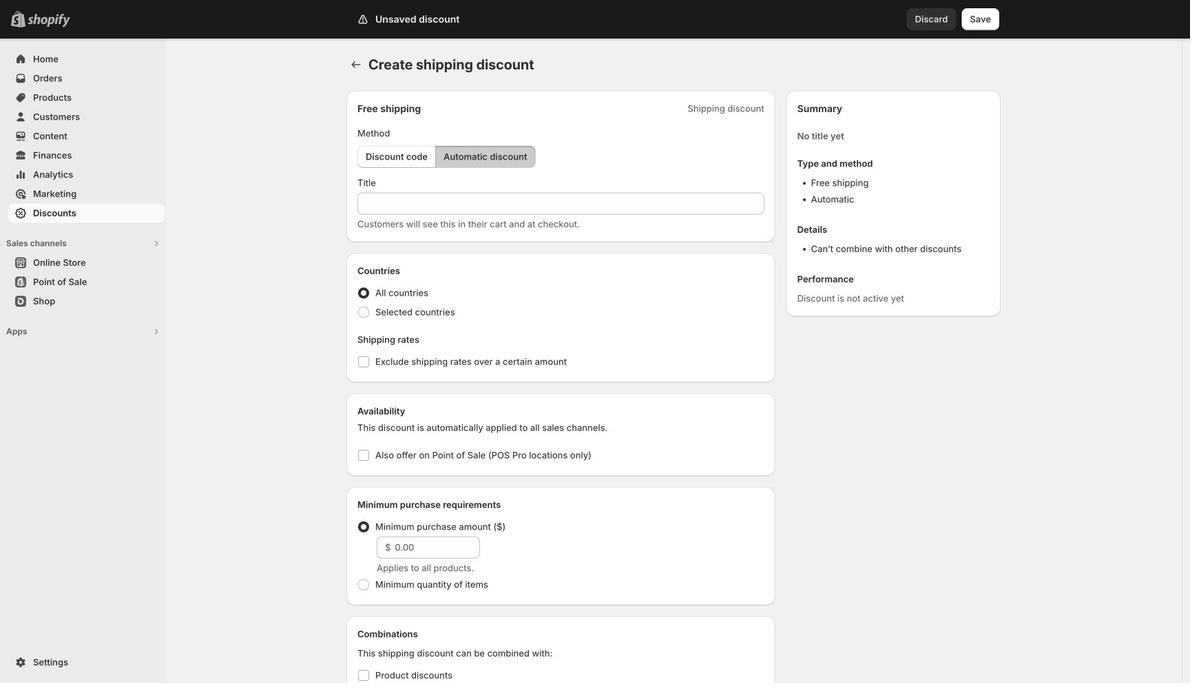 Task type: vqa. For each thing, say whether or not it's contained in the screenshot.
You'll
no



Task type: locate. For each thing, give the bounding box(es) containing it.
shopify image
[[28, 14, 70, 27]]

0.00 text field
[[395, 537, 480, 559]]

None text field
[[357, 193, 764, 215]]



